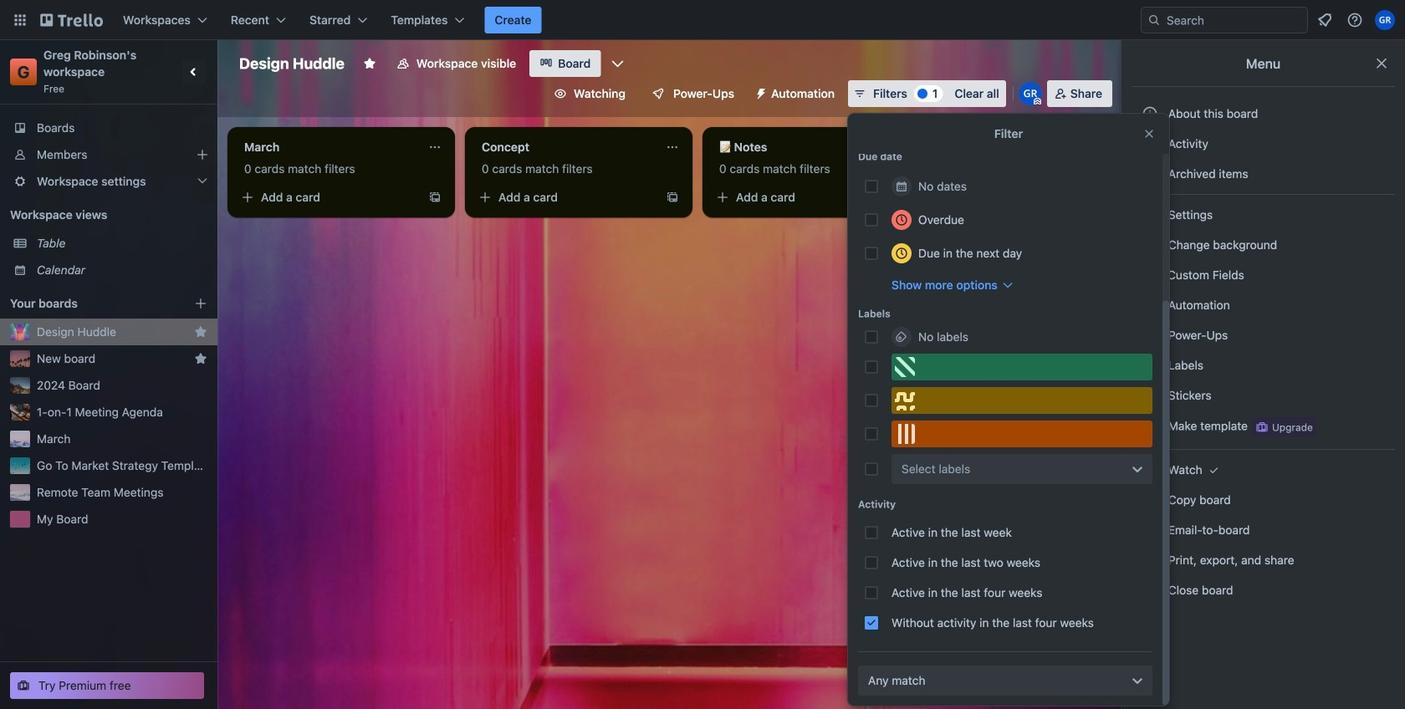 Task type: vqa. For each thing, say whether or not it's contained in the screenshot.
@christinaovera9
no



Task type: describe. For each thing, give the bounding box(es) containing it.
2 create from template… image from the left
[[666, 191, 680, 204]]

color: orange, title: none element
[[892, 421, 1153, 448]]

your boards with 8 items element
[[10, 294, 169, 314]]

0 notifications image
[[1316, 10, 1336, 30]]

Search field
[[1162, 8, 1308, 32]]

7 sm image from the top
[[1142, 582, 1159, 599]]

star or unstar board image
[[363, 57, 376, 70]]

customize views image
[[610, 55, 626, 72]]

2 starred icon image from the top
[[194, 352, 208, 366]]

close popover image
[[1143, 127, 1157, 141]]

1 starred icon image from the top
[[194, 326, 208, 339]]

1 create from template… image from the left
[[428, 191, 442, 204]]

4 sm image from the top
[[1142, 327, 1159, 344]]

5 sm image from the top
[[1142, 387, 1159, 404]]



Task type: locate. For each thing, give the bounding box(es) containing it.
1 vertical spatial starred icon image
[[194, 352, 208, 366]]

1 horizontal spatial create from template… image
[[666, 191, 680, 204]]

create from template… image
[[904, 191, 917, 204]]

3 sm image from the top
[[1142, 297, 1159, 314]]

0 vertical spatial starred icon image
[[194, 326, 208, 339]]

this member is an admin of this board. image
[[1034, 98, 1042, 105]]

color: green, title: none element
[[892, 354, 1153, 381]]

workspace navigation collapse icon image
[[182, 60, 206, 84]]

starred icon image
[[194, 326, 208, 339], [194, 352, 208, 366]]

primary element
[[0, 0, 1406, 40]]

None text field
[[234, 134, 422, 161]]

6 sm image from the top
[[1142, 552, 1159, 569]]

create from template… image
[[428, 191, 442, 204], [666, 191, 680, 204]]

color: yellow, title: none element
[[892, 387, 1153, 414]]

0 vertical spatial greg robinson (gregrobinson96) image
[[1376, 10, 1396, 30]]

0 horizontal spatial create from template… image
[[428, 191, 442, 204]]

greg robinson (gregrobinson96) image
[[1376, 10, 1396, 30], [1019, 82, 1043, 105]]

Board name text field
[[231, 50, 353, 77]]

1 horizontal spatial greg robinson (gregrobinson96) image
[[1376, 10, 1396, 30]]

open information menu image
[[1347, 12, 1364, 28]]

sm image
[[1142, 166, 1159, 182], [1142, 207, 1159, 223], [1142, 297, 1159, 314], [1142, 327, 1159, 344], [1142, 387, 1159, 404], [1142, 552, 1159, 569], [1142, 582, 1159, 599]]

1 sm image from the top
[[1142, 166, 1159, 182]]

back to home image
[[40, 7, 103, 33]]

greg robinson (gregrobinson96) image inside primary element
[[1376, 10, 1396, 30]]

0 horizontal spatial greg robinson (gregrobinson96) image
[[1019, 82, 1043, 105]]

2 sm image from the top
[[1142, 207, 1159, 223]]

None text field
[[710, 134, 897, 161]]

sm image
[[748, 80, 772, 104], [1142, 136, 1159, 152], [1142, 357, 1159, 374], [1142, 418, 1159, 434], [1142, 462, 1159, 479], [1206, 462, 1223, 479], [1142, 492, 1159, 509], [1142, 522, 1159, 539]]

1 vertical spatial greg robinson (gregrobinson96) image
[[1019, 82, 1043, 105]]

search image
[[1148, 13, 1162, 27]]

add board image
[[194, 297, 208, 310]]



